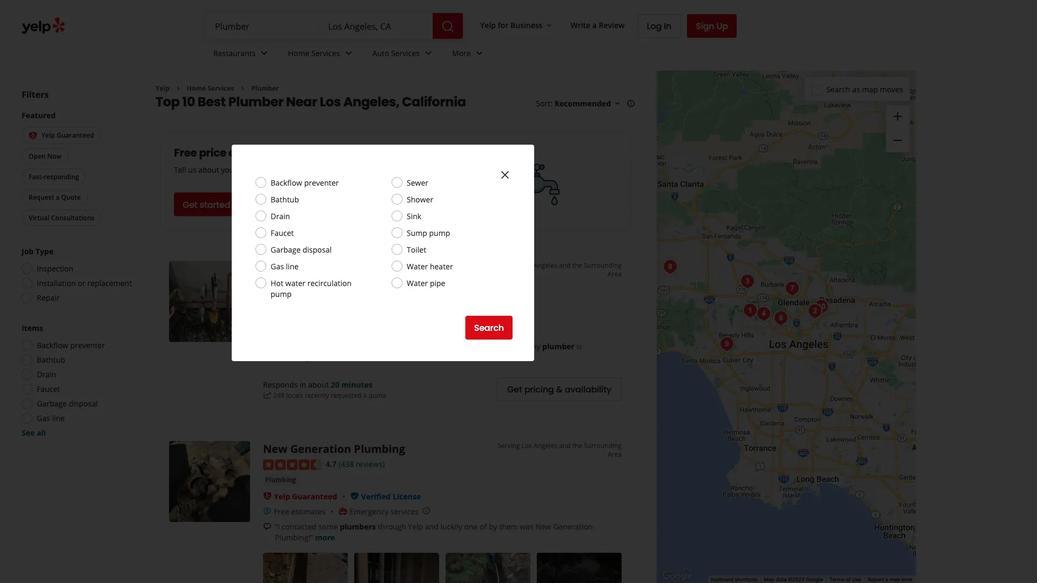 Task type: locate. For each thing, give the bounding box(es) containing it.
get inside get started button
[[183, 198, 197, 211]]

1 water from the top
[[407, 261, 428, 271]]

emergency
[[350, 506, 389, 516]]

bathtub down get
[[271, 194, 299, 204]]

1 vertical spatial reviews)
[[356, 459, 385, 469]]

surrounding for new generation plumbing
[[584, 441, 622, 450]]

1 vertical spatial estimates
[[291, 506, 325, 516]]

a for write
[[592, 20, 597, 30]]

0 horizontal spatial of
[[480, 521, 487, 532]]

angeles for new generation plumbing
[[534, 441, 557, 450]]

1 vertical spatial free
[[274, 506, 289, 516]]

heater
[[430, 261, 453, 271]]

water
[[407, 261, 428, 271], [407, 278, 428, 288]]

more link
[[443, 39, 495, 70]]

brothers
[[295, 261, 343, 276]]

water left pipe
[[407, 278, 428, 288]]

yelp guaranteed up free estimates
[[274, 491, 337, 501]]

more for brothers
[[321, 352, 341, 362]]

1 horizontal spatial yelp guaranteed
[[274, 491, 337, 501]]

0 horizontal spatial gas line
[[37, 413, 65, 423]]

was
[[520, 521, 533, 532]]

0 vertical spatial new
[[263, 441, 287, 456]]

guaranteed
[[57, 131, 94, 140], [292, 491, 337, 501]]

1 vertical spatial disposal
[[69, 399, 98, 409]]

1 vertical spatial surrounding
[[584, 441, 622, 450]]

plumbing
[[344, 341, 378, 351]]

yelp guaranteed inside button
[[42, 131, 94, 140]]

0 vertical spatial garbage disposal
[[271, 244, 332, 255]]

1 horizontal spatial bathtub
[[271, 194, 299, 204]]

1 vertical spatial map
[[889, 577, 900, 583]]

new generation plumbing
[[263, 441, 405, 456]]

gas inside option group
[[37, 413, 50, 423]]

0 vertical spatial backflow
[[271, 177, 302, 188]]

from down 'local'
[[312, 165, 329, 175]]

home services up 'top 10 best plumber near los angeles, california'
[[288, 48, 340, 58]]

24 chevron down v2 image right restaurants on the left top
[[258, 47, 271, 60]]

as left having
[[414, 341, 422, 351]]

None search field
[[206, 13, 465, 39]]

10
[[182, 93, 195, 111]]

2 serving from the top
[[498, 441, 520, 450]]

gas up the hot
[[271, 261, 284, 271]]

search for search
[[474, 322, 504, 334]]

16 trending v2 image
[[263, 391, 272, 400]]

responds in about 20 minutes
[[263, 380, 373, 390]]

iconyelpguaranteedbadgesmall image
[[263, 492, 272, 501], [263, 492, 272, 501]]

yelp inside through yelp and luckily one of by them was new generation plumbing!"
[[408, 521, 423, 532]]

0 vertical spatial bathtub
[[271, 194, 299, 204]]

1 the from the top
[[572, 261, 582, 270]]

flood brothers plumbing los angeles link
[[263, 261, 462, 276]]

plumbing button for new
[[263, 474, 298, 485]]

a for report
[[885, 577, 888, 583]]

backflow inside option group
[[37, 340, 68, 350]]

2 24 chevron down v2 image from the left
[[342, 47, 355, 60]]

1 surrounding from the top
[[584, 261, 622, 270]]

plumbing link for new
[[263, 474, 298, 485]]

0 horizontal spatial 16 chevron right v2 image
[[174, 84, 182, 93]]

1 horizontal spatial garbage
[[271, 244, 301, 255]]

1 vertical spatial home services link
[[187, 84, 234, 93]]

1 area from the top
[[608, 269, 622, 278]]

requested
[[331, 391, 362, 400]]

reviews) for generation
[[356, 459, 385, 469]]

yelp guaranteed button up now
[[22, 127, 101, 144]]

1 horizontal spatial pump
[[429, 228, 450, 238]]

backflow preventer down items
[[37, 340, 105, 350]]

0 vertical spatial area
[[608, 269, 622, 278]]

0 vertical spatial generation
[[290, 441, 351, 456]]

services right 10
[[208, 84, 234, 93]]

1 vertical spatial home
[[187, 84, 206, 93]]

0 vertical spatial more
[[321, 352, 341, 362]]

yelp down services
[[408, 521, 423, 532]]

2 16 chevron right v2 image from the left
[[238, 84, 247, 93]]

0 vertical spatial more link
[[321, 352, 341, 362]]

1 vertical spatial new
[[535, 521, 551, 532]]

plumbing link down the hot
[[263, 294, 298, 305]]

quote
[[369, 391, 386, 400]]

2 plumbing button from the top
[[263, 474, 298, 485]]

plumbing
[[345, 261, 397, 276], [265, 295, 296, 304], [354, 441, 405, 456], [265, 475, 296, 484]]

0 horizontal spatial backflow
[[37, 340, 68, 350]]

a right report
[[885, 577, 888, 583]]

drain inside option group
[[37, 369, 56, 380]]

0 horizontal spatial pump
[[271, 289, 292, 299]]

keyboard shortcuts button
[[711, 576, 758, 583]]

gas line up all in the bottom left of the page
[[37, 413, 65, 423]]

24 chevron down v2 image
[[258, 47, 271, 60], [342, 47, 355, 60], [473, 47, 486, 60]]

0 vertical spatial the
[[572, 261, 582, 270]]

generation right was
[[553, 521, 593, 532]]

1 vertical spatial the
[[572, 441, 582, 450]]

moves
[[880, 84, 903, 94]]

open
[[29, 152, 46, 161]]

0 horizontal spatial bathtub
[[37, 355, 65, 365]]

4.9
[[326, 279, 336, 289]]

serving
[[498, 261, 520, 270], [498, 441, 520, 450]]

from up help
[[285, 145, 310, 160]]

sump pump
[[407, 228, 450, 238]]

reviews) right (438
[[356, 459, 385, 469]]

0 vertical spatial yelp guaranteed
[[42, 131, 94, 140]]

get inside get pricing & availability button
[[507, 384, 522, 396]]

water for water pipe
[[407, 278, 428, 288]]

map left error
[[889, 577, 900, 583]]

1 horizontal spatial line
[[286, 261, 299, 271]]

garbage disposal up all in the bottom left of the page
[[37, 399, 98, 409]]

0 horizontal spatial yelp guaranteed
[[42, 131, 94, 140]]

get left started
[[183, 198, 197, 211]]

about right "us"
[[198, 165, 219, 175]]

trustworthy
[[499, 341, 540, 351]]

water down toilet
[[407, 261, 428, 271]]

new
[[263, 441, 287, 456], [535, 521, 551, 532]]

garbage disposal inside search dialog
[[271, 244, 332, 255]]

get for get started
[[183, 198, 197, 211]]

1 horizontal spatial yelp guaranteed button
[[274, 491, 337, 501]]

0 horizontal spatial services
[[208, 84, 234, 93]]

of inside through yelp and luckily one of by them was new generation plumbing!"
[[480, 521, 487, 532]]

as left moves
[[852, 84, 860, 94]]

0 vertical spatial map
[[862, 84, 878, 94]]

locals
[[286, 391, 303, 400]]

drain
[[271, 211, 290, 221], [37, 369, 56, 380]]

"into
[[275, 341, 291, 351]]

estimates up project
[[228, 145, 282, 160]]

write a review link
[[566, 15, 629, 35]]

1 24 chevron down v2 image from the left
[[258, 47, 271, 60]]

zoom in image
[[891, 110, 904, 123]]

1 vertical spatial serving
[[498, 441, 520, 450]]

your
[[221, 165, 237, 175]]

map region
[[568, 0, 983, 583]]

new up 4.7 star rating image
[[263, 441, 287, 456]]

1 vertical spatial yelp guaranteed
[[274, 491, 337, 501]]

1 serving from the top
[[498, 261, 520, 270]]

free for estimates
[[274, 506, 289, 516]]

1 vertical spatial plumbing link
[[263, 474, 298, 485]]

the for flood brothers plumbing los angeles
[[572, 261, 582, 270]]

yelp right 16 yelp guaranteed v2 image
[[42, 131, 55, 140]]

home services down restaurants on the left top
[[187, 84, 234, 93]]

1 16 chevron right v2 image from the left
[[174, 84, 182, 93]]

a left the quote
[[56, 193, 60, 202]]

0 vertical spatial of
[[480, 521, 487, 532]]

1 vertical spatial faucet
[[37, 384, 60, 394]]

more down '"i contacted some plumbers'
[[315, 532, 335, 542]]

get left pricing
[[507, 384, 522, 396]]

google image
[[659, 569, 695, 583]]

right price rooter and plumbing image
[[782, 278, 803, 299]]

plumbing link
[[263, 294, 298, 305], [263, 474, 298, 485]]

filters
[[22, 89, 49, 100]]

in
[[300, 380, 306, 390]]

1 vertical spatial line
[[52, 413, 65, 423]]

0 vertical spatial backflow preventer
[[271, 177, 339, 188]]

water pipe
[[407, 278, 445, 288]]

get started button
[[174, 192, 239, 216]]

plumber left near
[[251, 84, 279, 93]]

sign up
[[696, 20, 728, 32]]

1 vertical spatial search
[[474, 322, 504, 334]]

repair
[[37, 293, 59, 303]]

guaranteed up now
[[57, 131, 94, 140]]

fix it quick plumbing image
[[659, 256, 681, 278]]

1 horizontal spatial disposal
[[303, 244, 332, 255]]

1 vertical spatial backflow preventer
[[37, 340, 105, 350]]

plumbing link down 4.7 star rating image
[[263, 474, 298, 485]]

0 horizontal spatial backflow preventer
[[37, 340, 105, 350]]

home services link up 'top 10 best plumber near los angeles, california'
[[279, 39, 364, 70]]

24 chevron down v2 image for home services
[[342, 47, 355, 60]]

faucet up flood
[[271, 228, 294, 238]]

generation inside through yelp and luckily one of by them was new generation plumbing!"
[[553, 521, 593, 532]]

verified
[[361, 491, 391, 501]]

0 vertical spatial reviews)
[[356, 279, 385, 289]]

group
[[886, 105, 910, 153]]

0 vertical spatial about
[[198, 165, 219, 175]]

yelp up free estimates
[[274, 491, 290, 501]]

in
[[664, 20, 671, 32]]

serving los angeles and the surrounding area
[[498, 261, 622, 278], [498, 441, 622, 459]]

24 chevron down v2 image inside home services link
[[342, 47, 355, 60]]

a inside button
[[56, 193, 60, 202]]

a right write
[[592, 20, 597, 30]]

yelp left 10
[[156, 84, 170, 93]]

home right top
[[187, 84, 206, 93]]

drain down items
[[37, 369, 56, 380]]

1 horizontal spatial 16 chevron right v2 image
[[238, 84, 247, 93]]

2 horizontal spatial 24 chevron down v2 image
[[473, 47, 486, 60]]

1 horizontal spatial generation
[[553, 521, 593, 532]]

0 vertical spatial option group
[[18, 246, 134, 306]]

0 horizontal spatial guaranteed
[[57, 131, 94, 140]]

0 vertical spatial gas
[[271, 261, 284, 271]]

more link down '"i contacted some plumbers'
[[315, 532, 335, 542]]

24 chevron down v2 image inside more link
[[473, 47, 486, 60]]

2 area from the top
[[608, 450, 622, 459]]

0 horizontal spatial new generation plumbing image
[[169, 441, 250, 522]]

rishon plumbing & water heaters image
[[716, 334, 738, 355]]

0 horizontal spatial map
[[862, 84, 878, 94]]

1 horizontal spatial home services
[[288, 48, 340, 58]]

3 24 chevron down v2 image from the left
[[473, 47, 486, 60]]

new right was
[[535, 521, 551, 532]]

home services link down restaurants on the left top
[[187, 84, 234, 93]]

0 vertical spatial surrounding
[[584, 261, 622, 270]]

1 vertical spatial area
[[608, 450, 622, 459]]

get for get pricing & availability
[[507, 384, 522, 396]]

yelp guaranteed button up free estimates
[[274, 491, 337, 501]]

1 horizontal spatial preventer
[[304, 177, 339, 188]]

new inside through yelp and luckily one of by them was new generation plumbing!"
[[535, 521, 551, 532]]

1 horizontal spatial faucet
[[271, 228, 294, 238]]

option group containing items
[[18, 323, 134, 438]]

services left 24 chevron down v2 icon
[[391, 48, 420, 58]]

0 horizontal spatial drain
[[37, 369, 56, 380]]

plumbing!"
[[275, 532, 313, 542]]

24 chevron down v2 image inside restaurants link
[[258, 47, 271, 60]]

1 horizontal spatial map
[[889, 577, 900, 583]]

16 chevron right v2 image right yelp link
[[174, 84, 182, 93]]

preventer
[[304, 177, 339, 188], [70, 340, 105, 350]]

map left moves
[[862, 84, 878, 94]]

1 horizontal spatial get
[[507, 384, 522, 396]]

0 horizontal spatial from
[[285, 145, 310, 160]]

line
[[286, 261, 299, 271], [52, 413, 65, 423]]

or
[[78, 278, 85, 288]]

new generation plumbing image
[[804, 301, 826, 322], [169, 441, 250, 522]]

a for request
[[56, 193, 60, 202]]

surrounding for flood brothers plumbing los angeles
[[584, 261, 622, 270]]

0 vertical spatial estimates
[[228, 145, 282, 160]]

sponsored
[[331, 165, 368, 175]]

24 chevron down v2 image left the auto
[[342, 47, 355, 60]]

california
[[402, 93, 466, 111]]

of left use
[[846, 577, 851, 583]]

search button
[[465, 316, 513, 340]]

1 option group from the top
[[18, 246, 134, 306]]

1 vertical spatial garbage disposal
[[37, 399, 98, 409]]

0 horizontal spatial get
[[183, 198, 197, 211]]

sort:
[[536, 98, 552, 109]]

1 vertical spatial guaranteed
[[292, 491, 337, 501]]

0 vertical spatial serving
[[498, 261, 520, 270]]

1 horizontal spatial backflow preventer
[[271, 177, 339, 188]]

garbage
[[271, 244, 301, 255], [37, 399, 67, 409]]

garbage disposal up brothers
[[271, 244, 332, 255]]

top 10 best plumber near los angeles, california
[[156, 93, 466, 111]]

see all button
[[22, 428, 46, 438]]

home inside business categories element
[[288, 48, 309, 58]]

faucet up all in the bottom left of the page
[[37, 384, 60, 394]]

more link down another
[[321, 352, 341, 362]]

1 horizontal spatial free
[[274, 506, 289, 516]]

generation up 4.7 link
[[290, 441, 351, 456]]

1 vertical spatial option group
[[18, 323, 134, 438]]

yelp guaranteed up now
[[42, 131, 94, 140]]

services for 24 chevron down v2 icon
[[391, 48, 420, 58]]

free right 16 free estimates v2 image
[[274, 506, 289, 516]]

more down another
[[321, 352, 341, 362]]

get pricing & availability button
[[497, 378, 622, 401]]

0 vertical spatial guaranteed
[[57, 131, 94, 140]]

1 horizontal spatial search
[[826, 84, 850, 94]]

info icon image
[[422, 507, 430, 515], [422, 507, 430, 515]]

gas
[[271, 261, 284, 271], [37, 413, 50, 423]]

gas up all in the bottom left of the page
[[37, 413, 50, 423]]

1 serving los angeles and the surrounding area from the top
[[498, 261, 622, 278]]

pump down the hot
[[271, 289, 292, 299]]

1 plumbing button from the top
[[263, 294, 298, 305]]

2 the from the top
[[572, 441, 582, 450]]

1 vertical spatial drain
[[37, 369, 56, 380]]

search up reliable at the bottom of the page
[[474, 322, 504, 334]]

about up recently
[[308, 380, 329, 390]]

0 vertical spatial new generation plumbing image
[[804, 301, 826, 322]]

services
[[390, 506, 419, 516]]

2 plumbing link from the top
[[263, 474, 298, 485]]

get pricing & availability
[[507, 384, 611, 396]]

yelp for business button
[[476, 15, 558, 35]]

services up 'top 10 best plumber near los angeles, california'
[[311, 48, 340, 58]]

16 chevron right v2 image
[[174, 84, 182, 93], [238, 84, 247, 93]]

1 plumbing link from the top
[[263, 294, 298, 305]]

reviews) down flood brothers plumbing los angeles
[[356, 279, 385, 289]]

estimates
[[228, 145, 282, 160], [291, 506, 325, 516]]

log
[[647, 20, 662, 32]]

drain inside search dialog
[[271, 211, 290, 221]]

free inside free price estimates from local plumbers tell us about your project and get help from sponsored businesses.
[[174, 145, 197, 160]]

(438
[[339, 459, 354, 469]]

serving los angeles and the surrounding area for flood brothers plumbing los angeles
[[498, 261, 622, 278]]

garbage up flood
[[271, 244, 301, 255]]

free up tell
[[174, 145, 197, 160]]

pump right sump
[[429, 228, 450, 238]]

1 horizontal spatial new generation plumbing image
[[804, 301, 826, 322]]

search left moves
[[826, 84, 850, 94]]

plumbing button down the hot
[[263, 294, 298, 305]]

recirculation
[[307, 278, 352, 288]]

error
[[901, 577, 913, 583]]

0 vertical spatial faucet
[[271, 228, 294, 238]]

plumbers
[[341, 145, 392, 160]]

more for generation
[[315, 532, 335, 542]]

yelp
[[480, 20, 496, 30], [156, 84, 170, 93], [42, 131, 55, 140], [274, 491, 290, 501], [408, 521, 423, 532]]

non stop plumbing & rooter image
[[811, 296, 832, 318]]

guaranteed up free estimates
[[292, 491, 337, 501]]

home up near
[[288, 48, 309, 58]]

1 horizontal spatial 24 chevron down v2 image
[[342, 47, 355, 60]]

about inside free price estimates from local plumbers tell us about your project and get help from sponsored businesses.
[[198, 165, 219, 175]]

angeles
[[534, 261, 557, 270], [420, 261, 462, 276], [534, 441, 557, 450]]

2 option group from the top
[[18, 323, 134, 438]]

fast-responding
[[29, 172, 79, 181]]

24 chevron down v2 image right more
[[473, 47, 486, 60]]

2 reviews) from the top
[[356, 459, 385, 469]]

home services inside business categories element
[[288, 48, 340, 58]]

0 horizontal spatial line
[[52, 413, 65, 423]]

restaurants link
[[205, 39, 279, 70]]

of left by
[[480, 521, 487, 532]]

0 horizontal spatial yelp guaranteed button
[[22, 127, 101, 144]]

map for error
[[889, 577, 900, 583]]

1 vertical spatial gas line
[[37, 413, 65, 423]]

2 surrounding from the top
[[584, 441, 622, 450]]

0 vertical spatial home services
[[288, 48, 340, 58]]

search image
[[441, 20, 454, 33]]

1 vertical spatial of
[[846, 577, 851, 583]]

©2023
[[788, 577, 804, 583]]

from
[[285, 145, 310, 160], [312, 165, 329, 175]]

0 horizontal spatial free
[[174, 145, 197, 160]]

gas line up the hot
[[271, 261, 299, 271]]

serving los angeles and the surrounding area for new generation plumbing
[[498, 441, 622, 459]]

gas line inside search dialog
[[271, 261, 299, 271]]

0 vertical spatial line
[[286, 261, 299, 271]]

option group
[[18, 246, 134, 306], [18, 323, 134, 438]]

luckily
[[441, 521, 462, 532]]

as
[[852, 84, 860, 94], [414, 341, 422, 351]]

is extremely..."
[[275, 341, 582, 362]]

backflow preventer inside search dialog
[[271, 177, 339, 188]]

search inside button
[[474, 322, 504, 334]]

0 horizontal spatial new
[[263, 441, 287, 456]]

16 chevron right v2 image left plumber 'link'
[[238, 84, 247, 93]]

estimates up contacted
[[291, 506, 325, 516]]

garbage up all in the bottom left of the page
[[37, 399, 67, 409]]

24 chevron down v2 image for restaurants
[[258, 47, 271, 60]]

backflow preventer
[[271, 177, 339, 188], [37, 340, 105, 350]]

about
[[198, 165, 219, 175], [308, 380, 329, 390]]

backflow down get
[[271, 177, 302, 188]]

plumbing button down 4.7 star rating image
[[263, 474, 298, 485]]

2 serving los angeles and the surrounding area from the top
[[498, 441, 622, 459]]

write a review
[[571, 20, 625, 30]]

bathtub down items
[[37, 355, 65, 365]]

home
[[288, 48, 309, 58], [187, 84, 206, 93]]

one
[[464, 521, 478, 532]]

0 horizontal spatial about
[[198, 165, 219, 175]]

16 verified v2 image
[[350, 492, 359, 501]]

0 horizontal spatial gas
[[37, 413, 50, 423]]

0 vertical spatial garbage
[[271, 244, 301, 255]]

zoom out image
[[891, 134, 904, 147]]

1 vertical spatial more link
[[315, 532, 335, 542]]

backflow preventer down help
[[271, 177, 339, 188]]

drain down get
[[271, 211, 290, 221]]

2 water from the top
[[407, 278, 428, 288]]

write
[[571, 20, 590, 30]]

featured group
[[19, 110, 134, 228]]

1 horizontal spatial new
[[535, 521, 551, 532]]

0 vertical spatial disposal
[[303, 244, 332, 255]]

bathtub inside search dialog
[[271, 194, 299, 204]]

charlie's sewer & drain rooter company image
[[737, 271, 758, 292]]

0 vertical spatial home
[[288, 48, 309, 58]]

1 reviews) from the top
[[356, 279, 385, 289]]

more link
[[321, 352, 341, 362], [315, 532, 335, 542]]

backflow down items
[[37, 340, 68, 350]]



Task type: vqa. For each thing, say whether or not it's contained in the screenshot.
the bottommost Get
yes



Task type: describe. For each thing, give the bounding box(es) containing it.
yelp inside the featured 'group'
[[42, 131, 55, 140]]

serving for flood brothers plumbing los angeles
[[498, 261, 520, 270]]

request
[[29, 193, 54, 202]]

bathtub inside option group
[[37, 355, 65, 365]]

0 vertical spatial as
[[852, 84, 860, 94]]

cali rooter & plumbing image
[[770, 308, 792, 329]]

type
[[36, 246, 53, 257]]

4.9 star rating image
[[263, 279, 321, 290]]

services for 24 chevron down v2 image in the home services link
[[311, 48, 340, 58]]

price
[[199, 145, 226, 160]]

(322 reviews) link
[[339, 278, 385, 289]]

a left quote
[[363, 391, 367, 400]]

plumber right best
[[228, 93, 283, 111]]

16 chevron right v2 image for plumber
[[238, 84, 247, 93]]

estimates inside free price estimates from local plumbers tell us about your project and get help from sponsored businesses.
[[228, 145, 282, 160]]

faucet inside search dialog
[[271, 228, 294, 238]]

consultations
[[51, 213, 94, 222]]

(322
[[339, 279, 354, 289]]

keyboard shortcuts
[[711, 577, 758, 583]]

1 vertical spatial yelp guaranteed button
[[274, 491, 337, 501]]

fast-responding button
[[22, 169, 86, 185]]

backflow inside search dialog
[[271, 177, 302, 188]]

close image
[[499, 169, 511, 182]]

reviews) for brothers
[[356, 279, 385, 289]]

top
[[156, 93, 180, 111]]

area for flood brothers plumbing los angeles
[[608, 269, 622, 278]]

preventer inside option group
[[70, 340, 105, 350]]

free for price
[[174, 145, 197, 160]]

16 chevron down v2 image
[[545, 21, 553, 30]]

24 chevron down v2 image
[[422, 47, 435, 60]]

sign
[[696, 20, 714, 32]]

and inside free price estimates from local plumbers tell us about your project and get help from sponsored businesses.
[[266, 165, 279, 175]]

use
[[852, 577, 861, 583]]

items
[[22, 323, 43, 333]]

0 horizontal spatial disposal
[[69, 399, 98, 409]]

sump
[[407, 228, 427, 238]]

report
[[868, 577, 884, 583]]

yelp left for
[[480, 20, 496, 30]]

reliable
[[455, 341, 482, 351]]

flood brothers plumbing los angeles
[[263, 261, 462, 276]]

faucet inside option group
[[37, 384, 60, 394]]

help
[[294, 165, 310, 175]]

minutes
[[341, 380, 373, 390]]

auto services link
[[364, 39, 443, 70]]

plumbers
[[340, 521, 376, 532]]

4.7 link
[[326, 458, 336, 470]]

emergency services
[[350, 506, 419, 516]]

and inside through yelp and luckily one of by them was new generation plumbing!"
[[425, 521, 439, 532]]

plumbing link for flood
[[263, 294, 298, 305]]

plumbing down 4.7 star rating image
[[265, 475, 296, 484]]

hot
[[271, 278, 283, 288]]

more link for generation
[[315, 532, 335, 542]]

plumbing button for flood
[[263, 294, 298, 305]]

license
[[393, 491, 421, 501]]

plumbing up (438 reviews) link
[[354, 441, 405, 456]]

get
[[281, 165, 292, 175]]

plumbing down the hot
[[265, 295, 296, 304]]

4.7 star rating image
[[263, 460, 321, 470]]

option group containing job type
[[18, 246, 134, 306]]

another
[[314, 341, 342, 351]]

24 chevron down v2 image for more
[[473, 47, 486, 60]]

featured
[[22, 110, 56, 120]]

1 horizontal spatial estimates
[[291, 506, 325, 516]]

toilet
[[407, 244, 426, 255]]

search for search as map moves
[[826, 84, 850, 94]]

using
[[293, 341, 312, 351]]

plumbing up (322 reviews) link
[[345, 261, 397, 276]]

0 horizontal spatial garbage disposal
[[37, 399, 98, 409]]

gas line inside option group
[[37, 413, 65, 423]]

4.7
[[326, 459, 336, 469]]

1 vertical spatial from
[[312, 165, 329, 175]]

data
[[776, 577, 787, 583]]

project
[[239, 165, 264, 175]]

new generation plumbing link
[[263, 441, 405, 456]]

auto
[[372, 48, 389, 58]]

hot water recirculation pump
[[271, 278, 352, 299]]

1 horizontal spatial home services link
[[279, 39, 364, 70]]

sign up link
[[687, 14, 737, 38]]

gas inside search dialog
[[271, 261, 284, 271]]

248 locals recently requested a quote
[[273, 391, 386, 400]]

preventer inside search dialog
[[304, 177, 339, 188]]

google
[[806, 577, 823, 583]]

company
[[380, 341, 412, 351]]

business
[[510, 20, 543, 30]]

16 chevron right v2 image for home services
[[174, 84, 182, 93]]

responds
[[263, 380, 298, 390]]

get started
[[183, 198, 230, 211]]

extremely..."
[[275, 352, 319, 362]]

0 horizontal spatial home
[[187, 84, 206, 93]]

map for moves
[[862, 84, 878, 94]]

line inside option group
[[52, 413, 65, 423]]

0 horizontal spatial home services link
[[187, 84, 234, 93]]

terms
[[829, 577, 844, 583]]

0 horizontal spatial generation
[[290, 441, 351, 456]]

0 vertical spatial pump
[[429, 228, 450, 238]]

open now button
[[22, 148, 69, 164]]

1 vertical spatial home services
[[187, 84, 234, 93]]

flood
[[263, 261, 292, 276]]

responding
[[44, 172, 79, 181]]

best
[[198, 93, 226, 111]]

0 vertical spatial from
[[285, 145, 310, 160]]

16 speech v2 image
[[263, 523, 272, 531]]

plumber
[[542, 341, 574, 351]]

keyboard
[[711, 577, 733, 583]]

report a map error link
[[868, 577, 913, 583]]

virtual
[[29, 213, 49, 222]]

1 vertical spatial as
[[414, 341, 422, 351]]

line inside search dialog
[[286, 261, 299, 271]]

more link for brothers
[[321, 352, 341, 362]]

the for new generation plumbing
[[572, 441, 582, 450]]

search dialog
[[0, 0, 1037, 583]]

them
[[499, 521, 518, 532]]

(438 reviews) link
[[339, 458, 385, 470]]

disposal inside search dialog
[[303, 244, 332, 255]]

a right having
[[449, 341, 453, 351]]

review
[[599, 20, 625, 30]]

shower
[[407, 194, 433, 204]]

report a map error
[[868, 577, 913, 583]]

"i
[[275, 521, 280, 532]]

restaurants
[[213, 48, 256, 58]]

replacement
[[87, 278, 132, 288]]

job
[[22, 246, 34, 257]]

flood brothers plumbing los angeles image
[[169, 261, 250, 342]]

angeles for flood brothers plumbing los angeles
[[534, 261, 557, 270]]

16 emergency services v2 image
[[339, 507, 347, 516]]

16 free estimates v2 image
[[263, 507, 272, 516]]

16 yelp guaranteed v2 image
[[29, 131, 37, 140]]

guaranteed inside button
[[57, 131, 94, 140]]

911 plumbing services image
[[753, 303, 775, 325]]

pump inside the hot water recirculation pump
[[271, 289, 292, 299]]

1 horizontal spatial of
[[846, 577, 851, 583]]

log in
[[647, 20, 671, 32]]

through
[[378, 521, 406, 532]]

quote
[[61, 193, 81, 202]]

inspection
[[37, 264, 73, 274]]

20
[[331, 380, 339, 390]]

flood brothers plumbing los angeles image
[[739, 300, 761, 322]]

plumber link
[[251, 84, 279, 93]]

auto services
[[372, 48, 420, 58]]

business categories element
[[205, 39, 737, 70]]

1 horizontal spatial about
[[308, 380, 329, 390]]

is
[[576, 341, 582, 351]]

water
[[285, 278, 305, 288]]

"i contacted some plumbers
[[275, 521, 376, 532]]

area for new generation plumbing
[[608, 450, 622, 459]]

4.9 link
[[326, 278, 336, 289]]

serving for new generation plumbing
[[498, 441, 520, 450]]

16 info v2 image
[[627, 99, 635, 108]]

open now
[[29, 152, 62, 161]]

free price estimates from local plumbers image
[[514, 157, 568, 211]]

(438 reviews)
[[339, 459, 385, 469]]

installation or replacement
[[37, 278, 132, 288]]

garbage inside search dialog
[[271, 244, 301, 255]]

z&h plumbing & water heaters image
[[755, 303, 776, 325]]

1 vertical spatial garbage
[[37, 399, 67, 409]]

availability
[[565, 384, 611, 396]]

free price estimates from local plumbers tell us about your project and get help from sponsored businesses.
[[174, 145, 411, 175]]

water for water heater
[[407, 261, 428, 271]]



